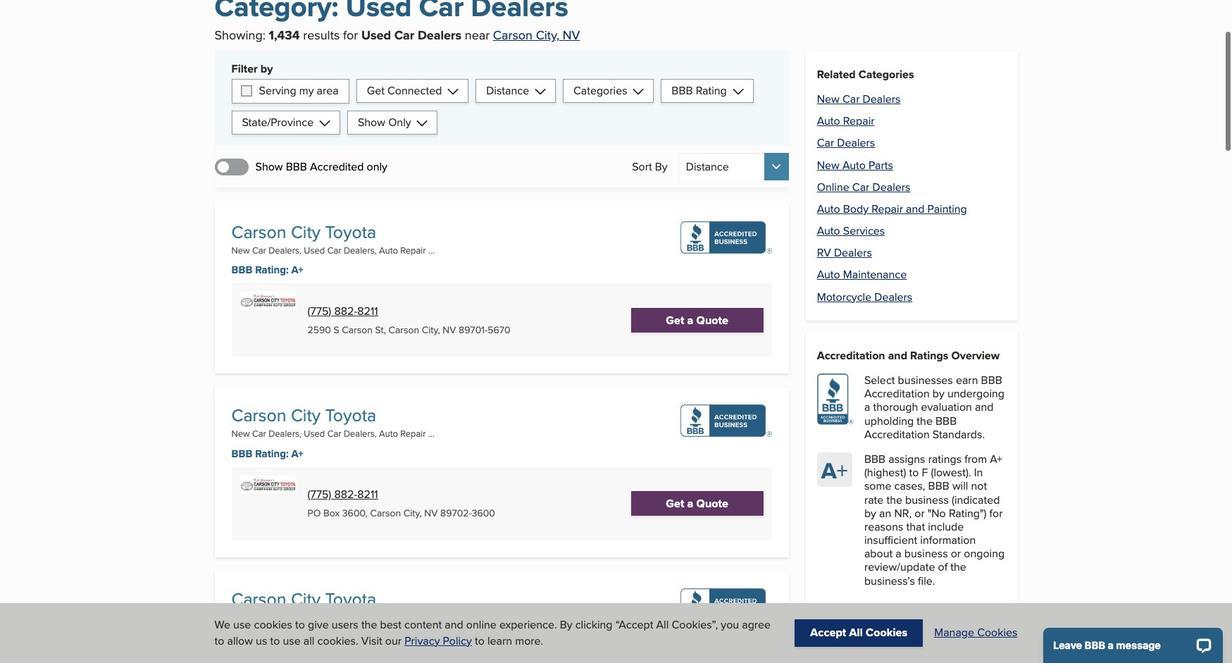 Task type: vqa. For each thing, say whether or not it's contained in the screenshot.
The Plumber inside the 'Military Plumbing Plumber BBB Rating: A+'
no



Task type: describe. For each thing, give the bounding box(es) containing it.
earn
[[956, 372, 978, 388]]

show bbb accredited only button
[[215, 157, 387, 176]]

all inside accept all cookies button
[[849, 625, 863, 641]]

bbb assigns ratings from a+ (highest) to f (lowest). in some cases, bbb will not rate the business (indicated by an nr, or "no rating") for reasons that include insufficient information about a business or ongoing review/update of the business's file.
[[864, 451, 1005, 589]]

services
[[843, 223, 885, 239]]

show bbb accredited only
[[255, 159, 387, 175]]

, inside (775) 882-8211 po box 3600 , carson city, nv 89702-3600
[[365, 506, 368, 520]]

to left give
[[295, 617, 305, 633]]

cookies.
[[317, 632, 358, 649]]

8211 for (775) 882-8211 po box 3600 , carson city, nv 89702-3600
[[357, 486, 378, 502]]

and up select
[[888, 347, 908, 363]]

privacy policy to learn more.
[[405, 632, 543, 649]]

nr,
[[894, 505, 912, 521]]

auto repair link
[[817, 113, 875, 129]]

standards.
[[933, 426, 985, 442]]

get a quote for (775) 882-8211 po box 3600 , carson city, nv 89702-3600
[[666, 495, 729, 512]]

insufficient
[[864, 532, 918, 548]]

agree
[[742, 617, 771, 633]]

accreditation and ratings overview
[[817, 347, 1000, 363]]

3 ... from the top
[[428, 611, 435, 623]]

f
[[922, 464, 928, 481]]

quote for (775) 882-8211 2590 s carson st , carson city, nv 89701-5670
[[697, 312, 729, 328]]

show for show bbb accredited only
[[255, 159, 283, 175]]

auto services link
[[817, 223, 885, 239]]

select
[[864, 372, 895, 388]]

find
[[869, 635, 900, 662]]

carson city toyota link for (775) 882-8211 po box 3600 , carson city, nv 89702-3600
[[231, 403, 376, 428]]

(775) 882-8211 2590 s carson st , carson city, nv 89701-5670
[[308, 303, 511, 336]]

the right of
[[951, 559, 967, 575]]

3 rating: from the top
[[255, 629, 289, 645]]

to inside bbb assigns ratings from a+ (highest) to f (lowest). in some cases, bbb will not rate the business (indicated by an nr, or "no rating") for reasons that include insufficient information about a business or ongoing review/update of the business's file.
[[909, 464, 919, 481]]

carson city, nv link
[[493, 26, 580, 44]]

1 3600 from the left
[[342, 506, 365, 520]]

new car dealers link
[[817, 91, 901, 107]]

po
[[308, 506, 321, 520]]

dealers down related categories
[[863, 91, 901, 107]]

all inside we use cookies to give users the best content and online experience. by clicking "accept all cookies", you agree to allow us to use all cookies. visit our
[[656, 617, 669, 633]]

882- for (775) 882-8211 po box 3600 , carson city, nv 89702-3600
[[334, 486, 357, 502]]

filter by
[[231, 60, 273, 77]]

a +
[[821, 453, 848, 487]]

distance inside sort by button
[[686, 159, 729, 175]]

(highest)
[[864, 464, 906, 481]]

city, inside (775) 882-8211 po box 3600 , carson city, nv 89702-3600
[[404, 506, 422, 520]]

carson city toyota new car dealers, used car dealers, auto repair ... bbb rating: a+ for (775) 882-8211 po box 3600 , carson city, nv 89702-3600
[[231, 403, 435, 461]]

overview
[[952, 347, 1000, 363]]

0 vertical spatial business
[[906, 491, 949, 508]]

related categories
[[817, 66, 914, 82]]

+
[[837, 453, 848, 486]]

allow
[[227, 632, 253, 649]]

distance inside filter by element
[[486, 82, 529, 99]]

some
[[864, 478, 892, 494]]

we
[[215, 617, 230, 633]]

new for accredited business image related to (775) 882-8211 po box 3600 , carson city, nv 89702-3600
[[231, 427, 250, 440]]

only
[[367, 159, 387, 175]]

related
[[817, 66, 856, 82]]

give
[[308, 617, 329, 633]]

new car dealers auto repair car dealers new auto parts online car dealers auto body repair and painting auto services rv dealers auto maintenance motorcycle dealers
[[817, 91, 967, 305]]

repair right body
[[872, 201, 903, 217]]

rv dealers link
[[817, 245, 872, 261]]

for?
[[958, 657, 989, 663]]

online
[[466, 617, 497, 633]]

body
[[843, 201, 869, 217]]

1 vertical spatial business
[[905, 546, 948, 562]]

2590
[[308, 322, 331, 336]]

to left allow on the left of the page
[[215, 632, 224, 649]]

89702-
[[440, 506, 472, 520]]

accept all cookies
[[810, 625, 908, 641]]

repair for (775) 882-8211 2590 s carson st , carson city, nv 89701-5670 accredited business image
[[400, 244, 426, 257]]

my
[[299, 82, 314, 99]]

for inside bbb assigns ratings from a+ (highest) to f (lowest). in some cases, bbb will not rate the business (indicated by an nr, or "no rating") for reasons that include insufficient information about a business or ongoing review/update of the business's file.
[[990, 505, 1003, 521]]

8211 for (775) 882-8211 2590 s carson st , carson city, nv 89701-5670
[[357, 303, 378, 319]]

for inside showing: 1,434 results for used car dealers near carson city, nv
[[343, 26, 358, 44]]

privacy
[[405, 632, 440, 649]]

auto body repair and painting link
[[817, 201, 967, 217]]

all
[[304, 632, 315, 649]]

2 vertical spatial accreditation
[[864, 426, 930, 442]]

will
[[953, 478, 968, 494]]

89701-
[[459, 322, 488, 336]]

rating
[[696, 82, 727, 99]]

2 3600 from the left
[[472, 506, 495, 520]]

0 horizontal spatial by
[[261, 60, 273, 77]]

3 carson city toyota new car dealers, used car dealers, auto repair ... bbb rating: a+ from the top
[[231, 586, 435, 645]]

(775) 882-8211 link for (775) 882-8211 po box 3600 , carson city, nv 89702-3600
[[308, 486, 378, 502]]

best
[[380, 617, 402, 633]]

online
[[817, 179, 850, 195]]

the inside didn't find the business you were looking for?
[[904, 635, 930, 662]]

nv for dealers
[[563, 26, 580, 44]]

from
[[965, 451, 987, 467]]

bbb inside filter by element
[[672, 82, 693, 99]]

us
[[256, 632, 267, 649]]

not
[[971, 478, 987, 494]]

cases,
[[895, 478, 925, 494]]

cookies",
[[672, 617, 718, 633]]

carson inside showing: 1,434 results for used car dealers near carson city, nv
[[493, 26, 533, 44]]

by inside select businesses earn bbb accreditation by undergoing a thorough evaluation and upholding the bbb accreditation standards.
[[933, 386, 945, 402]]

(775) for (775) 882-8211 2590 s carson st , carson city, nv 89701-5670
[[308, 303, 331, 319]]

assigns
[[889, 451, 926, 467]]

repair down new car dealers link
[[843, 113, 875, 129]]

quote for (775) 882-8211 po box 3600 , carson city, nv 89702-3600
[[697, 495, 729, 512]]

get for (775) 882-8211 2590 s carson st , carson city, nv 89701-5670
[[666, 312, 684, 328]]

privacy policy link
[[405, 632, 472, 649]]

we use cookies to give users the best content and online experience. by clicking "accept all cookies", you agree to allow us to use all cookies. visit our
[[215, 617, 771, 649]]

experience.
[[500, 617, 557, 633]]

get a quote link for (775) 882-8211 2590 s carson st , carson city, nv 89701-5670
[[631, 308, 764, 333]]

carson city toyota link for (775) 882-8211 2590 s carson st , carson city, nv 89701-5670
[[231, 219, 376, 245]]

bbb rating
[[672, 82, 727, 99]]

policy
[[443, 632, 472, 649]]

5670
[[488, 322, 511, 336]]

the inside select businesses earn bbb accreditation by undergoing a thorough evaluation and upholding the bbb accreditation standards.
[[917, 413, 933, 429]]

learn
[[488, 632, 512, 649]]

1,434
[[269, 26, 300, 45]]

undergoing
[[948, 386, 1005, 402]]

show for show only
[[358, 114, 385, 130]]

the inside we use cookies to give users the best content and online experience. by clicking "accept all cookies", you agree to allow us to use all cookies. visit our
[[361, 617, 377, 633]]

city, for st
[[422, 322, 440, 336]]

information
[[920, 532, 976, 548]]

accept all cookies button
[[795, 620, 923, 647]]

business inside didn't find the business you were looking for?
[[935, 635, 1005, 662]]

car dealers link
[[817, 135, 875, 151]]

cookies inside manage cookies button
[[977, 625, 1018, 641]]

results
[[303, 26, 340, 44]]

nv for st
[[443, 322, 456, 336]]

city for (775) 882-8211 2590 s carson st , carson city, nv 89701-5670
[[291, 219, 321, 245]]

get a quote link for (775) 882-8211 po box 3600 , carson city, nv 89702-3600
[[631, 491, 764, 516]]

didn't find the business you were looking for?
[[817, 635, 1005, 663]]

(775) 882-8211 po box 3600 , carson city, nv 89702-3600
[[308, 486, 495, 520]]

accreditation standards image
[[817, 373, 854, 425]]

include
[[928, 519, 964, 535]]

business's
[[864, 573, 915, 589]]

upholding
[[864, 413, 914, 429]]

repair for accredited business image related to (775) 882-8211 po box 3600 , carson city, nv 89702-3600
[[400, 427, 426, 440]]

1 horizontal spatial categories
[[859, 66, 914, 82]]

of
[[938, 559, 948, 575]]

to right us at the bottom of page
[[270, 632, 280, 649]]

motorcycle
[[817, 289, 872, 305]]

nv inside (775) 882-8211 po box 3600 , carson city, nv 89702-3600
[[424, 506, 438, 520]]

users
[[332, 617, 358, 633]]



Task type: locate. For each thing, give the bounding box(es) containing it.
(775) inside (775) 882-8211 po box 3600 , carson city, nv 89702-3600
[[308, 486, 331, 502]]

"no
[[928, 505, 946, 521]]

0 vertical spatial accredited business image
[[680, 221, 772, 254]]

showing: 1,434 results for used car dealers near carson city, nv
[[215, 26, 580, 45]]

manage
[[934, 625, 974, 641]]

ongoing
[[964, 546, 1005, 562]]

get
[[367, 82, 385, 99], [666, 312, 684, 328], [666, 495, 684, 512]]

0 horizontal spatial categories
[[574, 82, 628, 99]]

to left f
[[909, 464, 919, 481]]

2 carson city toyota link from the top
[[231, 403, 376, 428]]

accredited business image for (775) 882-8211 2590 s carson st , carson city, nv 89701-5670
[[680, 221, 772, 254]]

8211 inside (775) 882-8211 2590 s carson st , carson city, nv 89701-5670
[[357, 303, 378, 319]]

882- inside (775) 882-8211 2590 s carson st , carson city, nv 89701-5670
[[334, 303, 357, 319]]

1 horizontal spatial show
[[358, 114, 385, 130]]

used for (775) 882-8211 2590 s carson st , carson city, nv 89701-5670 accredited business image
[[304, 244, 325, 257]]

you inside we use cookies to give users the best content and online experience. by clicking "accept all cookies", you agree to allow us to use all cookies. visit our
[[721, 617, 739, 633]]

0 vertical spatial get a quote link
[[631, 308, 764, 333]]

0 vertical spatial 882-
[[334, 303, 357, 319]]

(775) up "2590"
[[308, 303, 331, 319]]

1 vertical spatial get a quote
[[666, 495, 729, 512]]

new
[[817, 91, 840, 107], [817, 157, 840, 173], [231, 244, 250, 257], [231, 427, 250, 440], [231, 611, 250, 623]]

2 (775) from the top
[[308, 486, 331, 502]]

0 vertical spatial by
[[655, 159, 668, 175]]

1 vertical spatial accreditation
[[864, 386, 930, 402]]

you
[[721, 617, 739, 633], [817, 657, 846, 663]]

visit
[[361, 632, 382, 649]]

(775) 882-8211 link
[[308, 303, 378, 319], [308, 486, 378, 502]]

3 toyota from the top
[[325, 586, 376, 611]]

city, left 89702-
[[404, 506, 422, 520]]

(775) for (775) 882-8211 po box 3600 , carson city, nv 89702-3600
[[308, 486, 331, 502]]

1 horizontal spatial all
[[849, 625, 863, 641]]

show
[[358, 114, 385, 130], [255, 159, 283, 175]]

0 vertical spatial city,
[[536, 26, 560, 44]]

(775) up po
[[308, 486, 331, 502]]

you inside didn't find the business you were looking for?
[[817, 657, 846, 663]]

0 vertical spatial show
[[358, 114, 385, 130]]

city,
[[536, 26, 560, 44], [422, 322, 440, 336], [404, 506, 422, 520]]

1 accredited business image from the top
[[680, 221, 772, 254]]

0 horizontal spatial or
[[915, 505, 925, 521]]

and
[[906, 201, 925, 217], [888, 347, 908, 363], [975, 399, 994, 415], [445, 617, 463, 633]]

2 vertical spatial city
[[291, 586, 321, 611]]

you down accept
[[817, 657, 846, 663]]

or right of
[[951, 546, 961, 562]]

1 horizontal spatial distance
[[686, 159, 729, 175]]

1 vertical spatial 882-
[[334, 486, 357, 502]]

new for 1st accredited business image from the bottom of the page
[[231, 611, 250, 623]]

show only
[[358, 114, 411, 130]]

1 vertical spatial toyota
[[325, 403, 376, 428]]

for
[[343, 26, 358, 44], [990, 505, 1003, 521]]

a inside bbb assigns ratings from a+ (highest) to f (lowest). in some cases, bbb will not rate the business (indicated by an nr, or "no rating") for reasons that include insufficient information about a business or ongoing review/update of the business's file.
[[896, 546, 902, 562]]

2 vertical spatial accredited business image
[[680, 588, 772, 620]]

by right sort
[[655, 159, 668, 175]]

2 toyota from the top
[[325, 403, 376, 428]]

more.
[[515, 632, 543, 649]]

a+ inside bbb assigns ratings from a+ (highest) to f (lowest). in some cases, bbb will not rate the business (indicated by an nr, or "no rating") for reasons that include insufficient information about a business or ongoing review/update of the business's file.
[[990, 451, 1003, 467]]

show left only
[[358, 114, 385, 130]]

1 vertical spatial show
[[255, 159, 283, 175]]

2 8211 from the top
[[357, 486, 378, 502]]

sort by
[[632, 159, 668, 175]]

rating")
[[949, 505, 987, 521]]

new auto parts link
[[817, 157, 893, 173]]

review/update
[[864, 559, 935, 575]]

, inside (775) 882-8211 2590 s carson st , carson city, nv 89701-5670
[[384, 322, 386, 336]]

ratings
[[928, 451, 962, 467]]

2 horizontal spatial by
[[933, 386, 945, 402]]

1 horizontal spatial by
[[655, 159, 668, 175]]

0 horizontal spatial show
[[255, 159, 283, 175]]

used for accredited business image related to (775) 882-8211 po box 3600 , carson city, nv 89702-3600
[[304, 427, 325, 440]]

2 get a quote link from the top
[[631, 491, 764, 516]]

3 carson city toyota link from the top
[[231, 586, 376, 611]]

by right filter
[[261, 60, 273, 77]]

or
[[915, 505, 925, 521], [951, 546, 961, 562]]

1 rating: from the top
[[255, 262, 289, 278]]

1 quote from the top
[[697, 312, 729, 328]]

1 vertical spatial get
[[666, 312, 684, 328]]

st
[[375, 322, 384, 336]]

1 horizontal spatial or
[[951, 546, 961, 562]]

0 horizontal spatial you
[[721, 617, 739, 633]]

to left learn
[[475, 632, 485, 649]]

that
[[907, 519, 925, 535]]

show inside filter by element
[[358, 114, 385, 130]]

by left earn
[[933, 386, 945, 402]]

all right accept
[[849, 625, 863, 641]]

1 get a quote link from the top
[[631, 308, 764, 333]]

repair up privacy
[[400, 611, 426, 623]]

dealers,
[[269, 244, 302, 257], [344, 244, 377, 257], [269, 427, 302, 440], [344, 427, 377, 440], [269, 611, 302, 623], [344, 611, 377, 623]]

near
[[465, 26, 490, 44]]

0 horizontal spatial by
[[560, 617, 573, 633]]

repair up (775) 882-8211 po box 3600 , carson city, nv 89702-3600
[[400, 427, 426, 440]]

serving
[[259, 82, 296, 99]]

882- for (775) 882-8211 2590 s carson st , carson city, nv 89701-5670
[[334, 303, 357, 319]]

get inside filter by element
[[367, 82, 385, 99]]

didn't
[[817, 635, 864, 662]]

0 horizontal spatial 3600
[[342, 506, 365, 520]]

0 vertical spatial carson city toyota link
[[231, 219, 376, 245]]

3 accredited business image from the top
[[680, 588, 772, 620]]

repair up (775) 882-8211 2590 s carson st , carson city, nv 89701-5670
[[400, 244, 426, 257]]

a
[[821, 453, 837, 487]]

by inside we use cookies to give users the best content and online experience. by clicking "accept all cookies", you agree to allow us to use all cookies. visit our
[[560, 617, 573, 633]]

accredited
[[310, 159, 364, 175]]

0 horizontal spatial ,
[[365, 506, 368, 520]]

content
[[404, 617, 442, 633]]

0 vertical spatial you
[[721, 617, 739, 633]]

(775) 882-8211 link for (775) 882-8211 2590 s carson st , carson city, nv 89701-5670
[[308, 303, 378, 319]]

1 vertical spatial (775)
[[308, 486, 331, 502]]

filter by element
[[215, 51, 789, 146]]

motorcycle dealers link
[[817, 289, 913, 305]]

categories inside filter by element
[[574, 82, 628, 99]]

2 vertical spatial get
[[666, 495, 684, 512]]

0 vertical spatial carson city toyota new car dealers, used car dealers, auto repair ... bbb rating: a+
[[231, 219, 435, 278]]

or right nr,
[[915, 505, 925, 521]]

8211 inside (775) 882-8211 po box 3600 , carson city, nv 89702-3600
[[357, 486, 378, 502]]

bbb
[[672, 82, 693, 99], [286, 159, 307, 175], [231, 262, 252, 278], [981, 372, 1003, 388], [936, 413, 957, 429], [231, 446, 252, 461], [864, 451, 886, 467], [928, 478, 950, 494], [231, 629, 252, 645]]

accreditation up select
[[817, 347, 885, 363]]

the right upholding
[[917, 413, 933, 429]]

... for (775) 882-8211 2590 s carson st , carson city, nv 89701-5670
[[428, 244, 435, 257]]

(lowest).
[[931, 464, 971, 481]]

2 vertical spatial city,
[[404, 506, 422, 520]]

0 vertical spatial ,
[[384, 322, 386, 336]]

0 horizontal spatial use
[[233, 617, 251, 633]]

0 vertical spatial nv
[[563, 26, 580, 44]]

0 vertical spatial for
[[343, 26, 358, 44]]

1 horizontal spatial use
[[283, 632, 301, 649]]

accredited business image for (775) 882-8211 po box 3600 , carson city, nv 89702-3600
[[680, 405, 772, 437]]

get a quote
[[666, 312, 729, 328], [666, 495, 729, 512]]

a inside select businesses earn bbb accreditation by undergoing a thorough evaluation and upholding the bbb accreditation standards.
[[864, 399, 870, 415]]

city for (775) 882-8211 po box 3600 , carson city, nv 89702-3600
[[291, 403, 321, 428]]

0 vertical spatial get
[[367, 82, 385, 99]]

1 horizontal spatial you
[[817, 657, 846, 663]]

carson city toyota new car dealers, used car dealers, auto repair ... bbb rating: a+ for (775) 882-8211 2590 s carson st , carson city, nv 89701-5670
[[231, 219, 435, 278]]

1 vertical spatial for
[[990, 505, 1003, 521]]

2 vertical spatial carson city toyota new car dealers, used car dealers, auto repair ... bbb rating: a+
[[231, 586, 435, 645]]

1 cookies from the left
[[866, 625, 908, 641]]

repair for 1st accredited business image from the bottom of the page
[[400, 611, 426, 623]]

city, left 89701-
[[422, 322, 440, 336]]

1 vertical spatial carson city toyota link
[[231, 403, 376, 428]]

cookies up were
[[866, 625, 908, 641]]

use right we
[[233, 617, 251, 633]]

882- up 's'
[[334, 303, 357, 319]]

parts
[[869, 157, 893, 173]]

2 vertical spatial by
[[864, 505, 876, 521]]

0 vertical spatial (775) 882-8211 link
[[308, 303, 378, 319]]

showing:
[[215, 26, 266, 44]]

cookies inside accept all cookies button
[[866, 625, 908, 641]]

2 vertical spatial nv
[[424, 506, 438, 520]]

box
[[323, 506, 340, 520]]

and inside we use cookies to give users the best content and online experience. by clicking "accept all cookies", you agree to allow us to use all cookies. visit our
[[445, 617, 463, 633]]

0 vertical spatial ...
[[428, 244, 435, 257]]

dealers
[[418, 26, 462, 45], [863, 91, 901, 107], [837, 135, 875, 151], [873, 179, 911, 195], [834, 245, 872, 261], [875, 289, 913, 305]]

carson inside (775) 882-8211 po box 3600 , carson city, nv 89702-3600
[[370, 506, 401, 520]]

repair
[[843, 113, 875, 129], [872, 201, 903, 217], [400, 244, 426, 257], [400, 427, 426, 440], [400, 611, 426, 623]]

0 horizontal spatial all
[[656, 617, 669, 633]]

1 ... from the top
[[428, 244, 435, 257]]

3 city from the top
[[291, 586, 321, 611]]

about
[[864, 546, 893, 562]]

1 vertical spatial (775) 882-8211 link
[[308, 486, 378, 502]]

business
[[906, 491, 949, 508], [905, 546, 948, 562], [935, 635, 1005, 662]]

1 vertical spatial city,
[[422, 322, 440, 336]]

distance down carson city, nv link
[[486, 82, 529, 99]]

2 get a quote from the top
[[666, 495, 729, 512]]

... for (775) 882-8211 po box 3600 , carson city, nv 89702-3600
[[428, 427, 435, 440]]

0 vertical spatial accreditation
[[817, 347, 885, 363]]

1 vertical spatial accredited business image
[[680, 405, 772, 437]]

0 vertical spatial by
[[261, 60, 273, 77]]

1 882- from the top
[[334, 303, 357, 319]]

0 vertical spatial rating:
[[255, 262, 289, 278]]

you left agree
[[721, 617, 739, 633]]

use
[[233, 617, 251, 633], [283, 632, 301, 649]]

manage cookies
[[934, 625, 1018, 641]]

city, for dealers
[[536, 26, 560, 44]]

1 vertical spatial nv
[[443, 322, 456, 336]]

1 (775) from the top
[[308, 303, 331, 319]]

used for 1st accredited business image from the bottom of the page
[[304, 611, 325, 623]]

1 get a quote from the top
[[666, 312, 729, 328]]

(775) 882-8211 link up 's'
[[308, 303, 378, 319]]

1 vertical spatial rating:
[[255, 446, 289, 461]]

2 vertical spatial rating:
[[255, 629, 289, 645]]

car
[[394, 26, 415, 45], [843, 91, 860, 107], [817, 135, 834, 151], [852, 179, 870, 195], [252, 244, 266, 257], [327, 244, 341, 257], [252, 427, 266, 440], [327, 427, 341, 440], [252, 611, 266, 623], [327, 611, 341, 623]]

0 horizontal spatial cookies
[[866, 625, 908, 641]]

connected
[[388, 82, 442, 99]]

1 horizontal spatial by
[[864, 505, 876, 521]]

quote
[[697, 312, 729, 328], [697, 495, 729, 512]]

and inside new car dealers auto repair car dealers new auto parts online car dealers auto body repair and painting auto services rv dealers auto maintenance motorcycle dealers
[[906, 201, 925, 217]]

1 city from the top
[[291, 219, 321, 245]]

2 horizontal spatial nv
[[563, 26, 580, 44]]

a+
[[291, 262, 303, 278], [291, 446, 303, 461], [990, 451, 1003, 467], [291, 629, 303, 645]]

2 cookies from the left
[[977, 625, 1018, 641]]

our
[[385, 632, 402, 649]]

the left best
[[361, 617, 377, 633]]

cookies
[[254, 617, 292, 633]]

carson
[[493, 26, 533, 44], [231, 219, 286, 245], [342, 322, 373, 336], [389, 322, 419, 336], [231, 403, 286, 428], [370, 506, 401, 520], [231, 586, 286, 611]]

1 vertical spatial by
[[560, 617, 573, 633]]

2 carson city toyota new car dealers, used car dealers, auto repair ... bbb rating: a+ from the top
[[231, 403, 435, 461]]

by left the an
[[864, 505, 876, 521]]

1 8211 from the top
[[357, 303, 378, 319]]

looking
[[895, 657, 954, 663]]

and down earn
[[975, 399, 994, 415]]

1 vertical spatial quote
[[697, 495, 729, 512]]

all right "accept
[[656, 617, 669, 633]]

city, inside (775) 882-8211 2590 s carson st , carson city, nv 89701-5670
[[422, 322, 440, 336]]

distance right sort by
[[686, 159, 729, 175]]

2 quote from the top
[[697, 495, 729, 512]]

1 vertical spatial distance
[[686, 159, 729, 175]]

only
[[388, 114, 411, 130]]

1 vertical spatial 8211
[[357, 486, 378, 502]]

by left clicking
[[560, 617, 573, 633]]

1 vertical spatial or
[[951, 546, 961, 562]]

2 city from the top
[[291, 403, 321, 428]]

dealers left near
[[418, 26, 462, 45]]

rating: for (775) 882-8211 po box 3600 , carson city, nv 89702-3600
[[255, 446, 289, 461]]

(775) inside (775) 882-8211 2590 s carson st , carson city, nv 89701-5670
[[308, 303, 331, 319]]

toyota for (775) 882-8211 po box 3600 , carson city, nv 89702-3600
[[325, 403, 376, 428]]

2 rating: from the top
[[255, 446, 289, 461]]

2 vertical spatial toyota
[[325, 586, 376, 611]]

"accept
[[616, 617, 654, 633]]

rating:
[[255, 262, 289, 278], [255, 446, 289, 461], [255, 629, 289, 645]]

show inside button
[[255, 159, 283, 175]]

clicking
[[575, 617, 613, 633]]

1 horizontal spatial 3600
[[472, 506, 495, 520]]

1 (775) 882-8211 link from the top
[[308, 303, 378, 319]]

use left 'all'
[[283, 632, 301, 649]]

2 (775) 882-8211 link from the top
[[308, 486, 378, 502]]

0 vertical spatial (775)
[[308, 303, 331, 319]]

2 vertical spatial business
[[935, 635, 1005, 662]]

accredited business image
[[680, 221, 772, 254], [680, 405, 772, 437], [680, 588, 772, 620]]

1 vertical spatial ...
[[428, 427, 435, 440]]

rating: for (775) 882-8211 2590 s carson st , carson city, nv 89701-5670
[[255, 262, 289, 278]]

dealers up the 'new auto parts' link
[[837, 135, 875, 151]]

2 882- from the top
[[334, 486, 357, 502]]

1 toyota from the top
[[325, 219, 376, 245]]

show down state/province
[[255, 159, 283, 175]]

get a quote link
[[631, 308, 764, 333], [631, 491, 764, 516]]

thorough
[[873, 399, 918, 415]]

0 vertical spatial toyota
[[325, 219, 376, 245]]

painting
[[928, 201, 967, 217]]

accreditation
[[817, 347, 885, 363], [864, 386, 930, 402], [864, 426, 930, 442]]

, right 's'
[[384, 322, 386, 336]]

0 vertical spatial distance
[[486, 82, 529, 99]]

cookies up for?
[[977, 625, 1018, 641]]

city, right near
[[536, 26, 560, 44]]

the right find at bottom right
[[904, 635, 930, 662]]

evaluation
[[921, 399, 972, 415]]

by inside bbb assigns ratings from a+ (highest) to f (lowest). in some cases, bbb will not rate the business (indicated by an nr, or "no rating") for reasons that include insufficient information about a business or ongoing review/update of the business's file.
[[864, 505, 876, 521]]

1 vertical spatial carson city toyota new car dealers, used car dealers, auto repair ... bbb rating: a+
[[231, 403, 435, 461]]

1 vertical spatial get a quote link
[[631, 491, 764, 516]]

0 vertical spatial or
[[915, 505, 925, 521]]

0 horizontal spatial nv
[[424, 506, 438, 520]]

(775) 882-8211 link up "box" at the bottom of the page
[[308, 486, 378, 502]]

accept
[[810, 625, 847, 641]]

Sort By button
[[679, 153, 789, 181]]

0 horizontal spatial for
[[343, 26, 358, 44]]

1 carson city toyota new car dealers, used car dealers, auto repair ... bbb rating: a+ from the top
[[231, 219, 435, 278]]

0 vertical spatial 8211
[[357, 303, 378, 319]]

2 accredited business image from the top
[[680, 405, 772, 437]]

882- inside (775) 882-8211 po box 3600 , carson city, nv 89702-3600
[[334, 486, 357, 502]]

1 horizontal spatial ,
[[384, 322, 386, 336]]

1 vertical spatial by
[[933, 386, 945, 402]]

1 horizontal spatial for
[[990, 505, 1003, 521]]

1 vertical spatial you
[[817, 657, 846, 663]]

accreditation up assigns
[[864, 426, 930, 442]]

used
[[361, 26, 391, 45], [304, 244, 325, 257], [304, 427, 325, 440], [304, 611, 325, 623]]

2 vertical spatial ...
[[428, 611, 435, 623]]

for right rating")
[[990, 505, 1003, 521]]

city, inside showing: 1,434 results for used car dealers near carson city, nv
[[536, 26, 560, 44]]

0 vertical spatial city
[[291, 219, 321, 245]]

1 horizontal spatial nv
[[443, 322, 456, 336]]

1 horizontal spatial cookies
[[977, 625, 1018, 641]]

bbb inside button
[[286, 159, 307, 175]]

1 vertical spatial city
[[291, 403, 321, 428]]

the right rate
[[887, 491, 903, 508]]

accreditation up upholding
[[864, 386, 930, 402]]

get for (775) 882-8211 po box 3600 , carson city, nv 89702-3600
[[666, 495, 684, 512]]

,
[[384, 322, 386, 336], [365, 506, 368, 520]]

get a quote for (775) 882-8211 2590 s carson st , carson city, nv 89701-5670
[[666, 312, 729, 328]]

0 vertical spatial get a quote
[[666, 312, 729, 328]]

for right results at the top left of page
[[343, 26, 358, 44]]

maintenance
[[843, 267, 907, 283]]

dealers down auto services link
[[834, 245, 872, 261]]

2 ... from the top
[[428, 427, 435, 440]]

dealers down maintenance
[[875, 289, 913, 305]]

new for (775) 882-8211 2590 s carson st , carson city, nv 89701-5670 accredited business image
[[231, 244, 250, 257]]

nv inside showing: 1,434 results for used car dealers near carson city, nv
[[563, 26, 580, 44]]

and left online
[[445, 617, 463, 633]]

rv
[[817, 245, 831, 261]]

auto maintenance link
[[817, 267, 907, 283]]

2 vertical spatial carson city toyota link
[[231, 586, 376, 611]]

1 carson city toyota link from the top
[[231, 219, 376, 245]]

0 vertical spatial quote
[[697, 312, 729, 328]]

and left painting on the top right of page
[[906, 201, 925, 217]]

manage cookies button
[[934, 625, 1018, 641]]

, right "box" at the bottom of the page
[[365, 506, 368, 520]]

toyota for (775) 882-8211 2590 s carson st , carson city, nv 89701-5670
[[325, 219, 376, 245]]

nv inside (775) 882-8211 2590 s carson st , carson city, nv 89701-5670
[[443, 322, 456, 336]]

to
[[909, 464, 919, 481], [295, 617, 305, 633], [215, 632, 224, 649], [270, 632, 280, 649], [475, 632, 485, 649]]

and inside select businesses earn bbb accreditation by undergoing a thorough evaluation and upholding the bbb accreditation standards.
[[975, 399, 994, 415]]

0 horizontal spatial distance
[[486, 82, 529, 99]]

1 vertical spatial ,
[[365, 506, 368, 520]]

882- up "box" at the bottom of the page
[[334, 486, 357, 502]]

businesses
[[898, 372, 953, 388]]

dealers up auto body repair and painting link at the right top of the page
[[873, 179, 911, 195]]



